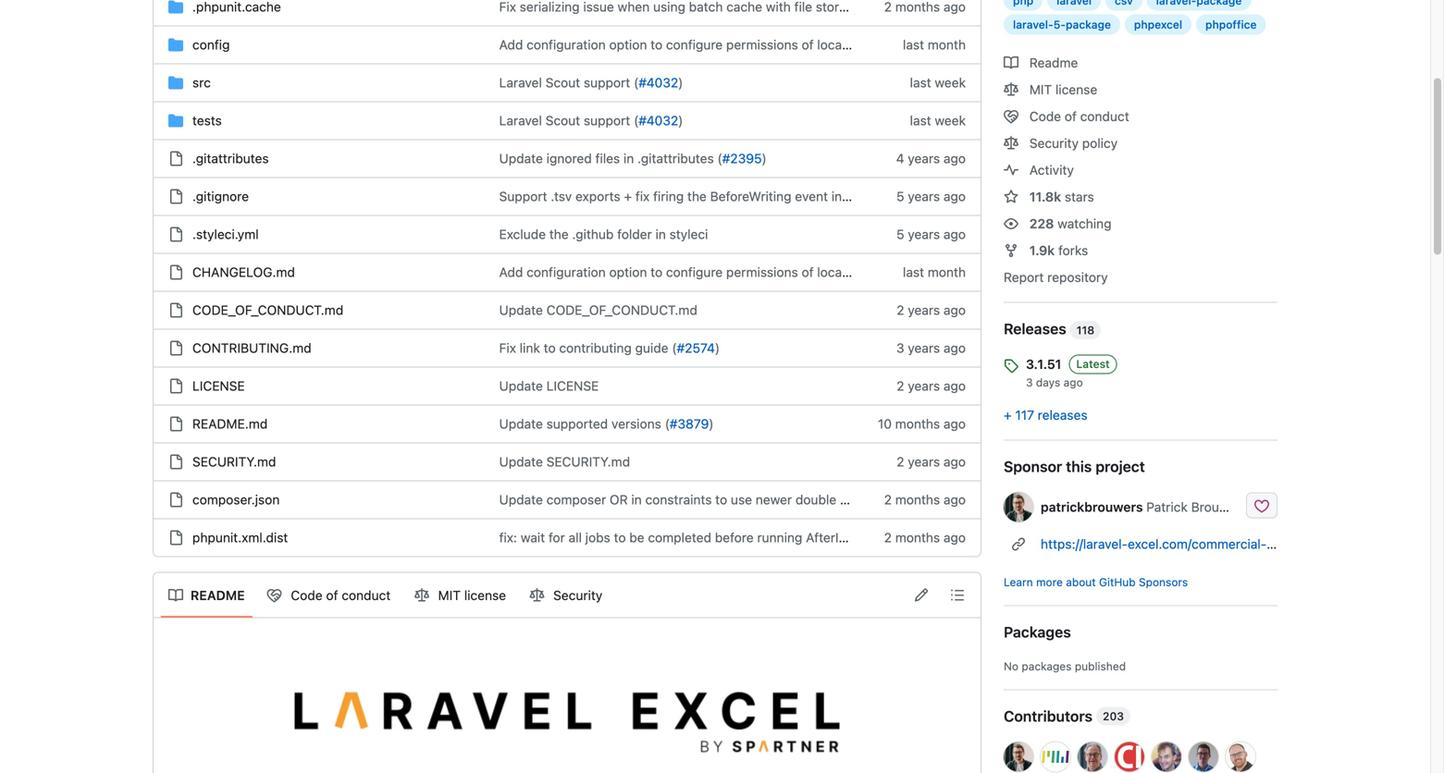 Task type: describe. For each thing, give the bounding box(es) containing it.
laravel scout support ( link for src
[[499, 75, 639, 90]]

watching
[[1057, 216, 1111, 231]]

temporary for config
[[849, 37, 910, 52]]

code of conduct inside list
[[291, 588, 391, 603]]

project
[[1095, 458, 1145, 475]]

laravel scout support ( #4032 ) for src
[[499, 75, 683, 90]]

be
[[629, 530, 644, 545]]

years for update security.md
[[908, 454, 940, 469]]

packages
[[1004, 623, 1071, 641]]

excel.com/commercial-
[[1128, 537, 1267, 552]]

3 days ago
[[1026, 376, 1083, 389]]

.gitignore
[[192, 189, 249, 204]]

@jeroenvossen image
[[1078, 742, 1107, 772]]

https://laravel-excel.com/commercial-support
[[1041, 537, 1313, 552]]

) for readme.md
[[709, 416, 714, 432]]

phpoffice link
[[1196, 14, 1266, 35]]

ago for .gitignore
[[943, 189, 966, 204]]

last week for src
[[910, 75, 966, 90]]

eye image
[[1004, 216, 1018, 231]]

patrick
[[1146, 500, 1188, 515]]

years for support .tsv exports + fix firing the beforewriting event in queued e…
[[908, 189, 940, 204]]

ago for security.md
[[943, 454, 966, 469]]

in right folder
[[655, 227, 666, 242]]

2 for update security.md
[[897, 454, 904, 469]]

book image
[[168, 588, 183, 603]]

add for changelog.md
[[499, 265, 523, 280]]

files
[[595, 151, 620, 166]]

patrickbrouwers patrick brouwers
[[1041, 500, 1247, 515]]

#3879 link
[[670, 416, 709, 432]]

2 years ago for code_of_conduct.md
[[897, 302, 966, 318]]

sponsor this project
[[1004, 458, 1145, 475]]

last for changelog.md
[[903, 265, 924, 280]]

update for update ignored files in .gitattributes ( #2395 )
[[499, 151, 543, 166]]

1 horizontal spatial code of conduct link
[[1004, 109, 1129, 124]]

exports
[[575, 189, 620, 204]]

0 horizontal spatial code
[[291, 588, 323, 603]]

constraints
[[645, 492, 712, 507]]

5 years ago for support .tsv exports + fix firing the beforewriting event in queued e…
[[896, 189, 966, 204]]

fix: wait for all jobs to be completed before running afterimportjob ( link
[[499, 530, 905, 545]]

tests link
[[192, 113, 222, 128]]

scout for src
[[545, 75, 580, 90]]

1 security.md from the left
[[192, 454, 276, 469]]

3.1.51
[[1026, 357, 1061, 372]]

learn
[[1004, 576, 1033, 589]]

1 license from the left
[[192, 378, 245, 394]]

… for changelog.md
[[914, 265, 924, 280]]

10 months ago
[[878, 416, 966, 432]]

law image for mit license
[[1004, 82, 1018, 97]]

star image
[[1004, 190, 1018, 204]]

security link
[[522, 581, 611, 611]]

before
[[715, 530, 754, 545]]

1 vertical spatial code of conduct link
[[260, 581, 400, 611]]

patrickbrouwers
[[1041, 500, 1143, 515]]

stars
[[1065, 189, 1094, 204]]

3 years ago
[[896, 340, 966, 356]]

4 years ago
[[896, 151, 966, 166]]

.styleci.yml
[[192, 227, 259, 242]]

#2395
[[722, 151, 762, 166]]

readme.md
[[192, 416, 268, 432]]

readme link
[[161, 581, 252, 611]]

mit license link for readme link
[[1004, 82, 1097, 97]]

2 vertical spatial support
[[1267, 537, 1313, 552]]

sponsors
[[1139, 576, 1188, 589]]

ago for readme.md
[[943, 416, 966, 432]]

releases
[[1038, 407, 1087, 423]]

src
[[192, 75, 211, 90]]

or
[[610, 492, 628, 507]]

laravel scout support ( link for tests
[[499, 113, 639, 128]]

fix
[[499, 340, 516, 356]]

months for update composer or in constraints to use newer double pipe (
[[895, 492, 940, 507]]

no
[[1004, 660, 1018, 673]]

law image for security policy
[[1004, 136, 1018, 151]]

no packages published
[[1004, 660, 1126, 673]]

month for changelog.md
[[928, 265, 966, 280]]

last week for tests
[[910, 113, 966, 128]]

.github
[[572, 227, 614, 242]]

fix link to contributing guide ( link
[[499, 340, 677, 356]]

2 license from the left
[[546, 378, 599, 394]]

1 vertical spatial mit license
[[438, 588, 506, 603]]

permissions for changelog.md
[[726, 265, 798, 280]]

0 vertical spatial mit license
[[1026, 82, 1097, 97]]

e…
[[896, 189, 913, 204]]

update ignored files in .gitattributes ( link
[[499, 151, 722, 166]]

custom image
[[1011, 537, 1026, 552]]

update for update security.md
[[499, 454, 543, 469]]

update ignored files in .gitattributes ( #2395 )
[[499, 151, 767, 166]]

) for src
[[678, 75, 683, 90]]

.gitignore link
[[192, 189, 249, 204]]

temporary for changelog.md
[[849, 265, 910, 280]]

@maatwebsitesupport image
[[1041, 742, 1070, 772]]

.styleci.yml link
[[192, 227, 259, 242]]

about
[[1066, 576, 1096, 589]]

exclude the .github folder in styleci
[[499, 227, 708, 242]]

update for update code_of_conduct.md
[[499, 302, 543, 318]]

fix: wait for all jobs to be completed before running afterimportjob (
[[499, 530, 905, 545]]

license inside list
[[464, 588, 506, 603]]

double
[[795, 492, 836, 507]]

law image
[[415, 588, 429, 603]]

packages link
[[1004, 621, 1277, 643]]

laravel-
[[1013, 18, 1053, 31]]

published
[[1075, 660, 1126, 673]]

0 vertical spatial conduct
[[1080, 109, 1129, 124]]

years for exclude the .github folder in styleci
[[908, 227, 940, 242]]

security for security policy
[[1029, 136, 1079, 151]]

config
[[192, 37, 230, 52]]

ago for .styleci.yml
[[943, 227, 966, 242]]

configure for changelog.md
[[666, 265, 723, 280]]

in right or
[[631, 492, 642, 507]]

laravel scout support ( #4032 ) for tests
[[499, 113, 683, 128]]

months for fix: wait for all jobs to be completed before running afterimportjob (
[[895, 530, 940, 545]]

changelog.md
[[192, 265, 295, 280]]

list containing readme
[[161, 581, 611, 611]]

readme link
[[1004, 55, 1078, 70]]

mit license link for bottom code of conduct link
[[407, 581, 515, 611]]

fix link to contributing guide ( #2574 )
[[499, 340, 720, 356]]

newer
[[756, 492, 792, 507]]

packages
[[1022, 660, 1072, 673]]

ignored
[[546, 151, 592, 166]]

pipe
[[840, 492, 866, 507]]

edit file image
[[914, 588, 929, 603]]

add configuration option to configure permissions of local temporary … link for changelog.md
[[499, 265, 924, 280]]

jobs
[[585, 530, 610, 545]]

1 vertical spatial the
[[549, 227, 569, 242]]

ago for contributing.md
[[943, 340, 966, 356]]

last for tests
[[910, 113, 931, 128]]

1 horizontal spatial code
[[1029, 109, 1061, 124]]

license link
[[192, 378, 245, 394]]

support for tests
[[584, 113, 630, 128]]

update code_of_conduct.md
[[499, 302, 697, 318]]

contributing.md link
[[192, 340, 311, 356]]

) link for .gitattributes
[[762, 151, 767, 166]]

running
[[757, 530, 802, 545]]

laravel-5-package link
[[1004, 14, 1120, 35]]

phpunit.xml.dist link
[[192, 530, 288, 545]]

2 for update code_of_conduct.md
[[897, 302, 904, 318]]

week for src
[[935, 75, 966, 90]]

update for update composer or in constraints to use newer double pipe (
[[499, 492, 543, 507]]

1 horizontal spatial +
[[1004, 407, 1012, 423]]

… for config
[[914, 37, 924, 52]]

1 months from the top
[[895, 416, 940, 432]]

ago for .gitattributes
[[943, 151, 966, 166]]

2 for update composer or in constraints to use newer double pipe (
[[884, 492, 892, 507]]

tests
[[192, 113, 222, 128]]

203
[[1103, 710, 1124, 723]]

@stylecibot image
[[1115, 742, 1144, 772]]

5 for support .tsv exports + fix firing the beforewriting event in queued e…
[[896, 189, 904, 204]]

update supported versions ( link
[[499, 416, 670, 432]]

outline image
[[950, 588, 965, 603]]

2 .gitattributes from the left
[[637, 151, 714, 166]]

phpexcel link
[[1125, 14, 1192, 35]]

228 watching
[[1029, 216, 1111, 231]]

this
[[1066, 458, 1092, 475]]

0 horizontal spatial conduct
[[342, 588, 391, 603]]

all
[[569, 530, 582, 545]]

117
[[1015, 407, 1034, 423]]

add configuration option to configure permissions of local temporary … for changelog.md
[[499, 265, 924, 280]]

11.8k
[[1029, 189, 1061, 204]]

228
[[1029, 216, 1054, 231]]

ago for composer.json
[[943, 492, 966, 507]]

option for changelog.md
[[609, 265, 647, 280]]

0 vertical spatial mit
[[1029, 82, 1052, 97]]

this commit closes issue #3973. element
[[855, 0, 882, 15]]

ago for phpunit.xml.dist
[[943, 530, 966, 545]]



Task type: locate. For each thing, give the bounding box(es) containing it.
firing
[[653, 189, 684, 204]]

1 vertical spatial temporary
[[849, 265, 910, 280]]

configuration for changelog.md
[[526, 265, 606, 280]]

0 vertical spatial law image
[[1004, 82, 1018, 97]]

5 down e…
[[896, 227, 904, 242]]

add configuration option to configure permissions of local temporary … link for config
[[499, 37, 924, 52]]

years for update code_of_conduct.md
[[908, 302, 940, 318]]

2 years from the top
[[908, 189, 940, 204]]

5 years ago for exclude the .github folder in styleci
[[896, 227, 966, 242]]

2 month from the top
[[928, 265, 966, 280]]

1 5 from the top
[[896, 189, 904, 204]]

law image down book icon
[[1004, 82, 1018, 97]]

3 update from the top
[[499, 378, 543, 394]]

exclude the .github folder in styleci link
[[499, 227, 708, 242]]

1 vertical spatial law image
[[1004, 136, 1018, 151]]

1 vertical spatial permissions
[[726, 265, 798, 280]]

1 horizontal spatial code of conduct
[[1026, 109, 1129, 124]]

5 years ago down e…
[[896, 227, 966, 242]]

6 years from the top
[[908, 378, 940, 394]]

1 vertical spatial mit license link
[[407, 581, 515, 611]]

0 vertical spatial laravel
[[499, 75, 542, 90]]

laravel for src
[[499, 75, 542, 90]]

mit license link down 'fix:'
[[407, 581, 515, 611]]

readme
[[191, 588, 245, 603]]

code_of_conduct.md up contributing.md
[[192, 302, 343, 318]]

1 vertical spatial directory image
[[168, 37, 183, 52]]

1 vertical spatial last week
[[910, 113, 966, 128]]

2 vertical spatial 2 years ago
[[897, 454, 966, 469]]

+ left 117
[[1004, 407, 1012, 423]]

3 for 3 days ago
[[1026, 376, 1033, 389]]

to
[[651, 37, 662, 52], [651, 265, 662, 280], [544, 340, 556, 356], [715, 492, 727, 507], [614, 530, 626, 545]]

github
[[1099, 576, 1136, 589]]

5 right queued at the right of the page
[[896, 189, 904, 204]]

afterimportjob
[[806, 530, 897, 545]]

src link
[[192, 75, 211, 90]]

@glennm image
[[1189, 742, 1218, 772]]

week for tests
[[935, 113, 966, 128]]

brouwers
[[1191, 500, 1247, 515]]

update up wait
[[499, 492, 543, 507]]

)
[[678, 75, 683, 90], [678, 113, 683, 128], [762, 151, 767, 166], [715, 340, 720, 356], [709, 416, 714, 432]]

1.9k
[[1029, 243, 1055, 258]]

1 horizontal spatial mit
[[1029, 82, 1052, 97]]

0 horizontal spatial mit
[[438, 588, 461, 603]]

mit license down readme on the top right
[[1026, 82, 1097, 97]]

directory image
[[168, 0, 183, 14], [168, 37, 183, 52], [168, 113, 183, 128]]

11.8k stars
[[1029, 189, 1094, 204]]

) link for tests
[[678, 113, 683, 128]]

1 horizontal spatial 3
[[1026, 376, 1033, 389]]

package
[[1066, 18, 1111, 31]]

0 vertical spatial add configuration option to configure permissions of local temporary …
[[499, 37, 924, 52]]

list
[[161, 581, 611, 611]]

0 vertical spatial code of conduct link
[[1004, 109, 1129, 124]]

law image inside security link
[[530, 588, 544, 603]]

ago right 4
[[943, 151, 966, 166]]

2 add configuration option to configure permissions of local temporary … from the top
[[499, 265, 924, 280]]

configuration for config
[[526, 37, 606, 52]]

update security.md link
[[499, 454, 630, 469]]

1 week from the top
[[935, 75, 966, 90]]

1 add configuration option to configure permissions of local temporary … link from the top
[[499, 37, 924, 52]]

0 vertical spatial 2 years ago
[[897, 302, 966, 318]]

0 horizontal spatial mit license
[[438, 588, 506, 603]]

update security.md
[[499, 454, 630, 469]]

1 vertical spatial local
[[817, 265, 845, 280]]

3 for 3 years ago
[[896, 340, 904, 356]]

add configuration option to configure permissions of local temporary … for config
[[499, 37, 924, 52]]

0 vertical spatial 3
[[896, 340, 904, 356]]

ago left @patrickbrouwers icon
[[943, 492, 966, 507]]

2 months ago right pipe
[[884, 492, 966, 507]]

2 directory image from the top
[[168, 37, 183, 52]]

scout
[[545, 75, 580, 90], [545, 113, 580, 128]]

directory image up directory icon
[[168, 0, 183, 14]]

2 5 years ago from the top
[[896, 227, 966, 242]]

mit license link
[[1004, 82, 1097, 97], [407, 581, 515, 611]]

#4032
[[639, 75, 678, 90], [639, 113, 678, 128]]

versions
[[611, 416, 661, 432]]

local for changelog.md
[[817, 265, 845, 280]]

0 vertical spatial the
[[687, 189, 707, 204]]

last
[[903, 37, 924, 52], [910, 75, 931, 90], [910, 113, 931, 128], [903, 265, 924, 280]]

.gitattributes up 'firing'
[[637, 151, 714, 166]]

month for config
[[928, 37, 966, 52]]

mit
[[1029, 82, 1052, 97], [438, 588, 461, 603]]

ago up 10 months ago
[[943, 340, 966, 356]]

code up security policy link at the right top
[[1029, 109, 1061, 124]]

.gitattributes link
[[192, 151, 269, 166]]

2 week from the top
[[935, 113, 966, 128]]

1 horizontal spatial security
[[1029, 136, 1079, 151]]

3 directory image from the top
[[168, 113, 183, 128]]

4 years from the top
[[908, 302, 940, 318]]

1 .gitattributes from the left
[[192, 151, 269, 166]]

1 horizontal spatial license
[[1055, 82, 1097, 97]]

month
[[928, 37, 966, 52], [928, 265, 966, 280]]

code of conduct up security policy
[[1026, 109, 1129, 124]]

ago left eye icon
[[943, 227, 966, 242]]

0 horizontal spatial security.md
[[192, 454, 276, 469]]

security up activity
[[1029, 136, 1079, 151]]

report repository link
[[1004, 270, 1108, 285]]

2 vertical spatial months
[[895, 530, 940, 545]]

the left .github
[[549, 227, 569, 242]]

ago down 3 years ago
[[943, 378, 966, 394]]

ago down 10 months ago
[[943, 454, 966, 469]]

ago up outline image
[[943, 530, 966, 545]]

code of conduct link up security policy
[[1004, 109, 1129, 124]]

1 laravel scout support ( #4032 ) from the top
[[499, 75, 683, 90]]

1 #4032 link from the top
[[639, 75, 678, 90]]

mit right law image
[[438, 588, 461, 603]]

2 5 from the top
[[896, 227, 904, 242]]

3 2 years ago from the top
[[897, 454, 966, 469]]

) for tests
[[678, 113, 683, 128]]

0 vertical spatial add configuration option to configure permissions of local temporary … link
[[499, 37, 924, 52]]

1 vertical spatial option
[[609, 265, 647, 280]]

2 configuration from the top
[[526, 265, 606, 280]]

0 vertical spatial laravel scout support ( #4032 )
[[499, 75, 683, 90]]

0 vertical spatial configure
[[666, 37, 723, 52]]

0 vertical spatial directory image
[[168, 0, 183, 14]]

1 configure from the top
[[666, 37, 723, 52]]

1 vertical spatial last month
[[903, 265, 966, 280]]

security down all
[[553, 588, 602, 603]]

1 laravel from the top
[[499, 75, 542, 90]]

0 vertical spatial last month
[[903, 37, 966, 52]]

security policy
[[1026, 136, 1118, 151]]

phpunit.xml.dist
[[192, 530, 288, 545]]

add for config
[[499, 37, 523, 52]]

configure for config
[[666, 37, 723, 52]]

1 vertical spatial 2 months ago
[[884, 530, 966, 545]]

2 laravel from the top
[[499, 113, 542, 128]]

2 2 years ago from the top
[[897, 378, 966, 394]]

#4032 for src
[[639, 75, 678, 90]]

#2574
[[677, 340, 715, 356]]

#3879
[[670, 416, 709, 432]]

last for config
[[903, 37, 924, 52]]

1.9k forks
[[1029, 243, 1088, 258]]

@patrickbrouwers image
[[1004, 742, 1033, 772]]

2 security.md from the left
[[546, 454, 630, 469]]

license up supported
[[546, 378, 599, 394]]

months up edit file image
[[895, 530, 940, 545]]

pulse image
[[1004, 163, 1018, 178]]

update supported versions ( #3879 )
[[499, 416, 714, 432]]

0 horizontal spatial 3
[[896, 340, 904, 356]]

1 code_of_conduct.md from the left
[[192, 302, 343, 318]]

license down 'fix:'
[[464, 588, 506, 603]]

…
[[914, 37, 924, 52], [914, 265, 924, 280]]

ago down 4 years ago
[[943, 189, 966, 204]]

code of conduct right code of conduct image
[[291, 588, 391, 603]]

0 horizontal spatial the
[[549, 227, 569, 242]]

configuration
[[526, 37, 606, 52], [526, 265, 606, 280]]

1 … from the top
[[914, 37, 924, 52]]

years
[[908, 151, 940, 166], [908, 189, 940, 204], [908, 227, 940, 242], [908, 302, 940, 318], [908, 340, 940, 356], [908, 378, 940, 394], [908, 454, 940, 469]]

fix:
[[499, 530, 517, 545]]

activity link
[[1004, 162, 1074, 178]]

#2395 link
[[722, 151, 762, 166]]

0 vertical spatial #4032 link
[[639, 75, 678, 90]]

) link for readme.md
[[709, 416, 714, 432]]

2 for fix: wait for all jobs to be completed before running afterimportjob (
[[884, 530, 892, 545]]

ago right days
[[1063, 376, 1083, 389]]

2 temporary from the top
[[849, 265, 910, 280]]

1 vertical spatial mit
[[438, 588, 461, 603]]

2 years ago for security.md
[[897, 454, 966, 469]]

1 vertical spatial 2 years ago
[[897, 378, 966, 394]]

1 vertical spatial code
[[291, 588, 323, 603]]

1 vertical spatial configure
[[666, 265, 723, 280]]

update for update supported versions ( #3879 )
[[499, 416, 543, 432]]

+ 117 releases link
[[1004, 407, 1087, 423]]

repository
[[1047, 270, 1108, 285]]

4 update from the top
[[499, 416, 543, 432]]

#4032 link for src
[[639, 75, 678, 90]]

releases
[[1004, 320, 1066, 338]]

update down update supported versions ( link
[[499, 454, 543, 469]]

last for src
[[910, 75, 931, 90]]

2 years ago for license
[[897, 378, 966, 394]]

0 vertical spatial temporary
[[849, 37, 910, 52]]

1 #4032 from the top
[[639, 75, 678, 90]]

law image up pulse icon
[[1004, 136, 1018, 151]]

1 vertical spatial add configuration option to configure permissions of local temporary …
[[499, 265, 924, 280]]

mit license link down readme on the top right
[[1004, 82, 1097, 97]]

contributors
[[1004, 708, 1093, 725]]

0 vertical spatial laravel scout support ( link
[[499, 75, 639, 90]]

activity
[[1029, 162, 1074, 178]]

mit down readme link
[[1029, 82, 1052, 97]]

2 update from the top
[[499, 302, 543, 318]]

the right 'firing'
[[687, 189, 707, 204]]

0 vertical spatial code of conduct
[[1026, 109, 1129, 124]]

1 last week from the top
[[910, 75, 966, 90]]

0 horizontal spatial .gitattributes
[[192, 151, 269, 166]]

2 months ago for fix: wait for all jobs to be completed before running afterimportjob (
[[884, 530, 966, 545]]

directory image left "config"
[[168, 37, 183, 52]]

tag image
[[1004, 358, 1018, 373]]

0 vertical spatial …
[[914, 37, 924, 52]]

1 permissions from the top
[[726, 37, 798, 52]]

completed
[[648, 530, 711, 545]]

in right event on the right of page
[[831, 189, 842, 204]]

update for update license
[[499, 378, 543, 394]]

2 add from the top
[[499, 265, 523, 280]]

0 horizontal spatial license
[[464, 588, 506, 603]]

3 years from the top
[[908, 227, 940, 242]]

0 vertical spatial last week
[[910, 75, 966, 90]]

directory image left tests on the top left of page
[[168, 113, 183, 128]]

0 vertical spatial 5
[[896, 189, 904, 204]]

exclude
[[499, 227, 546, 242]]

update composer or in constraints to use newer double pipe (
[[499, 492, 874, 507]]

update
[[499, 151, 543, 166], [499, 302, 543, 318], [499, 378, 543, 394], [499, 416, 543, 432], [499, 454, 543, 469], [499, 492, 543, 507]]

1 add configuration option to configure permissions of local temporary … from the top
[[499, 37, 924, 52]]

1 vertical spatial license
[[464, 588, 506, 603]]

0 vertical spatial code
[[1029, 109, 1061, 124]]

.gitattributes up .gitignore link
[[192, 151, 269, 166]]

0 horizontal spatial mit license link
[[407, 581, 515, 611]]

conduct
[[1080, 109, 1129, 124], [342, 588, 391, 603]]

0 vertical spatial license
[[1055, 82, 1097, 97]]

folder
[[617, 227, 652, 242]]

conduct left law image
[[342, 588, 391, 603]]

composer.json link
[[192, 492, 280, 507]]

0 vertical spatial security
[[1029, 136, 1079, 151]]

wait
[[521, 530, 545, 545]]

#2574 link
[[677, 340, 715, 356]]

license down readme on the top right
[[1055, 82, 1097, 97]]

@jochemfuchs image
[[1226, 742, 1255, 772]]

latest
[[1076, 358, 1110, 370]]

phpexcel
[[1134, 18, 1182, 31]]

1 vertical spatial 5 years ago
[[896, 227, 966, 242]]

2 code_of_conduct.md from the left
[[546, 302, 697, 318]]

code right code of conduct image
[[291, 588, 323, 603]]

2 scout from the top
[[545, 113, 580, 128]]

1 2 months ago from the top
[[884, 492, 966, 507]]

0 vertical spatial scout
[[545, 75, 580, 90]]

1 directory image from the top
[[168, 0, 183, 14]]

directory image for tests
[[168, 113, 183, 128]]

0 vertical spatial #4032
[[639, 75, 678, 90]]

last month for changelog.md
[[903, 265, 966, 280]]

composer.json
[[192, 492, 280, 507]]

1 horizontal spatial conduct
[[1080, 109, 1129, 124]]

months right pipe
[[895, 492, 940, 507]]

laravel excel logo image
[[295, 692, 839, 753]]

for
[[548, 530, 565, 545]]

) link for src
[[678, 75, 683, 90]]

mit license
[[1026, 82, 1097, 97], [438, 588, 506, 603]]

2 years ago down 10 months ago
[[897, 454, 966, 469]]

0 vertical spatial months
[[895, 416, 940, 432]]

supported
[[546, 416, 608, 432]]

2 months ago up edit file image
[[884, 530, 966, 545]]

2 add configuration option to configure permissions of local temporary … link from the top
[[499, 265, 924, 280]]

temporary down queued at the right of the page
[[849, 265, 910, 280]]

2 last month from the top
[[903, 265, 966, 280]]

composer
[[546, 492, 606, 507]]

heart image
[[1254, 499, 1269, 514]]

support .tsv exports + fix firing the beforewriting event in queued e… link
[[499, 189, 913, 204]]

1 horizontal spatial mit license link
[[1004, 82, 1097, 97]]

1 vertical spatial 3
[[1026, 376, 1033, 389]]

1 horizontal spatial mit license
[[1026, 82, 1097, 97]]

ago for license
[[943, 378, 966, 394]]

code of conduct link
[[1004, 109, 1129, 124], [260, 581, 400, 611]]

security.md up composer.json link
[[192, 454, 276, 469]]

0 horizontal spatial code of conduct
[[291, 588, 391, 603]]

2 vertical spatial law image
[[530, 588, 544, 603]]

1 horizontal spatial the
[[687, 189, 707, 204]]

2 months from the top
[[895, 492, 940, 507]]

support .tsv exports + fix firing the beforewriting event in queued e…
[[499, 189, 913, 204]]

1 vertical spatial +
[[1004, 407, 1012, 423]]

2 for update license
[[897, 378, 904, 394]]

7 years from the top
[[908, 454, 940, 469]]

support for src
[[584, 75, 630, 90]]

1 vertical spatial configuration
[[526, 265, 606, 280]]

2 years ago down 3 years ago
[[897, 378, 966, 394]]

law image inside security policy link
[[1004, 136, 1018, 151]]

2 vertical spatial directory image
[[168, 113, 183, 128]]

2 option from the top
[[609, 265, 647, 280]]

readme
[[1026, 55, 1078, 70]]

1 years from the top
[[908, 151, 940, 166]]

last week
[[910, 75, 966, 90], [910, 113, 966, 128]]

ago up 3 years ago
[[943, 302, 966, 318]]

code_of_conduct.md link
[[192, 302, 343, 318]]

law image down wait
[[530, 588, 544, 603]]

1 horizontal spatial security.md
[[546, 454, 630, 469]]

0 vertical spatial configuration
[[526, 37, 606, 52]]

temporary
[[849, 37, 910, 52], [849, 265, 910, 280]]

styleci
[[669, 227, 708, 242]]

1 2 years ago from the top
[[897, 302, 966, 318]]

3
[[896, 340, 904, 356], [1026, 376, 1033, 389]]

update up support
[[499, 151, 543, 166]]

changelog.md link
[[192, 265, 295, 280]]

license up readme.md
[[192, 378, 245, 394]]

update down the link
[[499, 378, 543, 394]]

config link
[[192, 37, 230, 52]]

of
[[802, 37, 814, 52], [1065, 109, 1077, 124], [802, 265, 814, 280], [326, 588, 338, 603]]

0 horizontal spatial code of conduct link
[[260, 581, 400, 611]]

ago for code_of_conduct.md
[[943, 302, 966, 318]]

0 vertical spatial mit license link
[[1004, 82, 1097, 97]]

1 5 years ago from the top
[[896, 189, 966, 204]]

option for config
[[609, 37, 647, 52]]

2 years ago up 3 years ago
[[897, 302, 966, 318]]

5 update from the top
[[499, 454, 543, 469]]

5 years ago down 4 years ago
[[896, 189, 966, 204]]

1 vertical spatial week
[[935, 113, 966, 128]]

#4032 for tests
[[639, 113, 678, 128]]

update down update license at left
[[499, 416, 543, 432]]

1 vertical spatial …
[[914, 265, 924, 280]]

0 horizontal spatial +
[[624, 189, 632, 204]]

0 horizontal spatial license
[[192, 378, 245, 394]]

) link for contributing.md
[[715, 340, 720, 356]]

2 months ago
[[884, 492, 966, 507], [884, 530, 966, 545]]

1 vertical spatial laravel
[[499, 113, 542, 128]]

2 laravel scout support ( link from the top
[[499, 113, 639, 128]]

1 add from the top
[[499, 37, 523, 52]]

code of conduct image
[[1004, 109, 1018, 124]]

1 scout from the top
[[545, 75, 580, 90]]

1 configuration from the top
[[526, 37, 606, 52]]

report repository
[[1004, 270, 1108, 285]]

local for config
[[817, 37, 845, 52]]

1 vertical spatial laravel scout support ( #4032 )
[[499, 113, 683, 128]]

laravel for tests
[[499, 113, 542, 128]]

1 temporary from the top
[[849, 37, 910, 52]]

2 #4032 link from the top
[[639, 113, 678, 128]]

2 laravel scout support ( #4032 ) from the top
[[499, 113, 683, 128]]

in right files
[[623, 151, 634, 166]]

permissions for config
[[726, 37, 798, 52]]

1 horizontal spatial license
[[546, 378, 599, 394]]

book image
[[1004, 55, 1018, 70]]

1 option from the top
[[609, 37, 647, 52]]

directory image
[[168, 75, 183, 90]]

3 up 10 months ago
[[896, 340, 904, 356]]

repo forked image
[[1004, 243, 1018, 258]]

2 2 months ago from the top
[[884, 530, 966, 545]]

0 vertical spatial option
[[609, 37, 647, 52]]

sponsor
[[1004, 458, 1062, 475]]

1 local from the top
[[817, 37, 845, 52]]

link
[[520, 340, 540, 356]]

update up the link
[[499, 302, 543, 318]]

years for update license
[[908, 378, 940, 394]]

2 local from the top
[[817, 265, 845, 280]]

1 vertical spatial support
[[584, 113, 630, 128]]

0 vertical spatial add
[[499, 37, 523, 52]]

beforewriting
[[710, 189, 791, 204]]

local
[[817, 37, 845, 52], [817, 265, 845, 280]]

5-
[[1053, 18, 1066, 31]]

0 vertical spatial permissions
[[726, 37, 798, 52]]

1 vertical spatial months
[[895, 492, 940, 507]]

1 vertical spatial scout
[[545, 113, 580, 128]]

2 configure from the top
[[666, 265, 723, 280]]

code of conduct link left law image
[[260, 581, 400, 611]]

code of conduct image
[[267, 588, 282, 603]]

1 month from the top
[[928, 37, 966, 52]]

@devinfd image
[[1152, 742, 1181, 772]]

6 update from the top
[[499, 492, 543, 507]]

ago right 10
[[943, 416, 966, 432]]

security inside list
[[553, 588, 602, 603]]

months right 10
[[895, 416, 940, 432]]

2 months ago for update composer or in constraints to use newer double pipe (
[[884, 492, 966, 507]]

security.md down update supported versions ( link
[[546, 454, 630, 469]]

+ left fix
[[624, 189, 632, 204]]

3 months from the top
[[895, 530, 940, 545]]

code_of_conduct.md up the fix link to contributing guide ( #2574 )
[[546, 302, 697, 318]]

5 for exclude the .github folder in styleci
[[896, 227, 904, 242]]

scout for tests
[[545, 113, 580, 128]]

2 … from the top
[[914, 265, 924, 280]]

1 last month from the top
[[903, 37, 966, 52]]

last month for config
[[903, 37, 966, 52]]

law image
[[1004, 82, 1018, 97], [1004, 136, 1018, 151], [530, 588, 544, 603]]

@patrickbrouwers image
[[1004, 493, 1033, 522]]

0 vertical spatial support
[[584, 75, 630, 90]]

2 last week from the top
[[910, 113, 966, 128]]

1 vertical spatial 5
[[896, 227, 904, 242]]

5 years from the top
[[908, 340, 940, 356]]

#4032 link for tests
[[639, 113, 678, 128]]

0 vertical spatial +
[[624, 189, 632, 204]]

security for security
[[553, 588, 602, 603]]

2 #4032 from the top
[[639, 113, 678, 128]]

temporary down 'this commit closes issue #3973.' element
[[849, 37, 910, 52]]

2 permissions from the top
[[726, 265, 798, 280]]

+ 117 releases
[[1004, 407, 1087, 423]]

1 horizontal spatial code_of_conduct.md
[[546, 302, 697, 318]]

use
[[731, 492, 752, 507]]

1 vertical spatial add configuration option to configure permissions of local temporary … link
[[499, 265, 924, 280]]

laravel
[[499, 75, 542, 90], [499, 113, 542, 128]]

conduct up 'policy'
[[1080, 109, 1129, 124]]

update license
[[499, 378, 599, 394]]

security.md link
[[192, 454, 276, 469]]

1 laravel scout support ( link from the top
[[499, 75, 639, 90]]

learn more about github sponsors link
[[1004, 576, 1188, 589]]

1 update from the top
[[499, 151, 543, 166]]

3 left days
[[1026, 376, 1033, 389]]

directory image for config
[[168, 37, 183, 52]]

mit license right law image
[[438, 588, 506, 603]]

0 vertical spatial 5 years ago
[[896, 189, 966, 204]]



Task type: vqa. For each thing, say whether or not it's contained in the screenshot.
the conduct within LIST
yes



